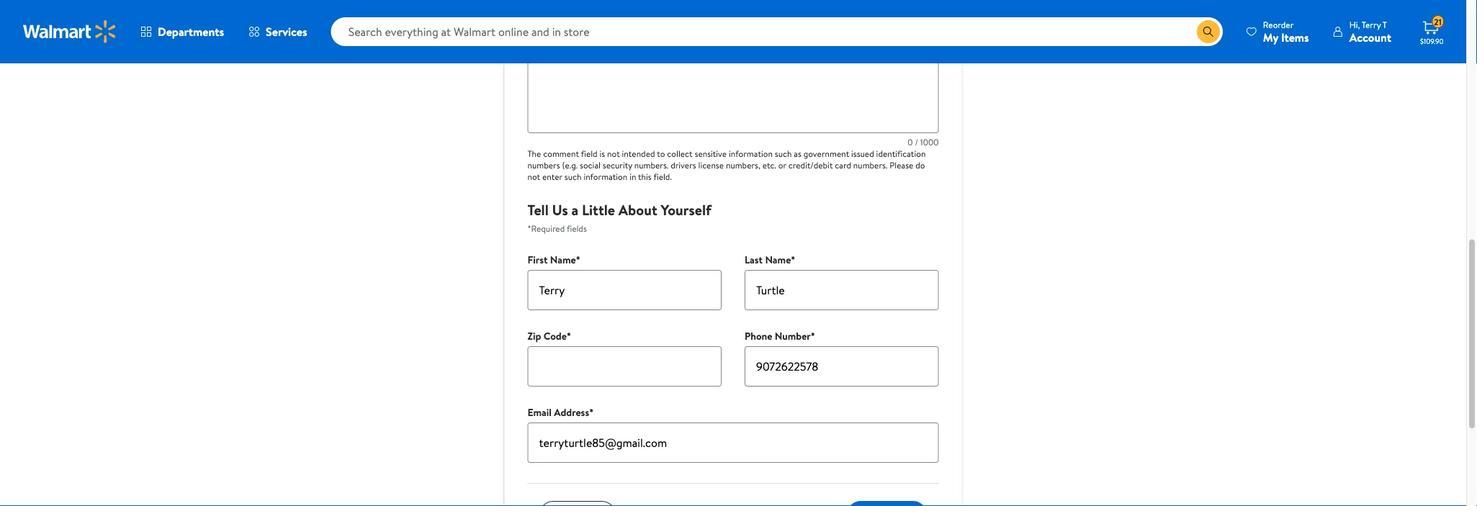 Task type: describe. For each thing, give the bounding box(es) containing it.
hi, terry t account
[[1349, 18, 1391, 45]]

2 numbers. from the left
[[853, 159, 887, 171]]

search icon image
[[1203, 26, 1214, 37]]

$109.90
[[1420, 36, 1444, 46]]

0 horizontal spatial information
[[584, 170, 627, 182]]

departments button
[[128, 14, 236, 49]]

numbers,
[[726, 159, 760, 171]]

to
[[657, 147, 665, 159]]

identification
[[876, 147, 926, 159]]

last
[[745, 253, 763, 267]]

enter
[[528, 24, 552, 38]]

first
[[528, 253, 548, 267]]

security
[[603, 159, 632, 171]]

walmart image
[[23, 20, 117, 43]]

1 vertical spatial not
[[528, 170, 540, 182]]

numbers
[[528, 159, 560, 171]]

phone
[[745, 329, 772, 343]]

number*
[[775, 329, 815, 343]]

Walmart Site-Wide search field
[[331, 17, 1223, 46]]

comment
[[543, 147, 579, 159]]

account
[[1349, 29, 1391, 45]]

license
[[698, 159, 724, 171]]

fields
[[567, 222, 587, 234]]

etc.
[[762, 159, 776, 171]]

reorder
[[1263, 18, 1294, 31]]

Phone Number* telephone field
[[745, 346, 939, 387]]

zip code*
[[528, 329, 571, 343]]

enter your feedback*
[[528, 24, 622, 38]]

please
[[890, 159, 913, 171]]

hi,
[[1349, 18, 1360, 31]]

little
[[582, 199, 615, 220]]

the
[[528, 147, 541, 159]]

us
[[552, 199, 568, 220]]

zip
[[528, 329, 541, 343]]

card
[[835, 159, 851, 171]]

my
[[1263, 29, 1278, 45]]

issued
[[851, 147, 874, 159]]

0 / 1000
[[908, 136, 939, 148]]

tell us a little about yourself *required fields
[[528, 199, 711, 234]]

email
[[528, 405, 552, 419]]



Task type: locate. For each thing, give the bounding box(es) containing it.
Enter Your Feedback* text field
[[528, 41, 939, 133]]

or
[[778, 159, 786, 171]]

name*
[[550, 253, 580, 267], [765, 253, 795, 267]]

21
[[1434, 16, 1442, 28]]

*required
[[528, 222, 565, 234]]

Email Address* text field
[[528, 423, 939, 463]]

such right "enter"
[[564, 170, 582, 182]]

0 horizontal spatial such
[[564, 170, 582, 182]]

0 vertical spatial such
[[775, 147, 792, 159]]

information left or
[[729, 147, 773, 159]]

about
[[618, 199, 657, 220]]

0 horizontal spatial numbers.
[[634, 159, 668, 171]]

not
[[607, 147, 620, 159], [528, 170, 540, 182]]

terry
[[1362, 18, 1381, 31]]

0 horizontal spatial not
[[528, 170, 540, 182]]

1 vertical spatial such
[[564, 170, 582, 182]]

address*
[[554, 405, 594, 419]]

name* for first name*
[[550, 253, 580, 267]]

as
[[794, 147, 801, 159]]

numbers.
[[634, 159, 668, 171], [853, 159, 887, 171]]

1 horizontal spatial numbers.
[[853, 159, 887, 171]]

1 horizontal spatial name*
[[765, 253, 795, 267]]

Zip Code* text field
[[528, 346, 722, 387]]

email address*
[[528, 405, 594, 419]]

name* for last name*
[[765, 253, 795, 267]]

last name*
[[745, 253, 795, 267]]

services button
[[236, 14, 319, 49]]

collect
[[667, 147, 693, 159]]

1 numbers. from the left
[[634, 159, 668, 171]]

first name*
[[528, 253, 580, 267]]

enter
[[542, 170, 562, 182]]

drivers
[[671, 159, 696, 171]]

feedback*
[[576, 24, 622, 38]]

items
[[1281, 29, 1309, 45]]

phone number*
[[745, 329, 815, 343]]

field
[[581, 147, 597, 159]]

code*
[[544, 329, 571, 343]]

1 horizontal spatial information
[[729, 147, 773, 159]]

2 name* from the left
[[765, 253, 795, 267]]

name* right last
[[765, 253, 795, 267]]

services
[[266, 24, 307, 40]]

field.
[[653, 170, 672, 182]]

t
[[1383, 18, 1387, 31]]

departments
[[158, 24, 224, 40]]

in
[[630, 170, 636, 182]]

government
[[803, 147, 849, 159]]

0 horizontal spatial name*
[[550, 253, 580, 267]]

not left "enter"
[[528, 170, 540, 182]]

your
[[554, 24, 573, 38]]

intended
[[622, 147, 655, 159]]

name* right first
[[550, 253, 580, 267]]

reorder my items
[[1263, 18, 1309, 45]]

tell
[[528, 199, 549, 220]]

do
[[915, 159, 925, 171]]

the comment field is not intended to collect sensitive information such as government issued identification numbers (e.g. social security numbers. drivers license numbers, etc. or credit/debit card numbers. please do not enter such information in this field.
[[528, 147, 926, 182]]

First Name* text field
[[528, 270, 722, 310]]

/
[[915, 136, 918, 148]]

1 vertical spatial information
[[584, 170, 627, 182]]

1 name* from the left
[[550, 253, 580, 267]]

Last Name* text field
[[745, 270, 939, 310]]

is
[[600, 147, 605, 159]]

1000
[[920, 136, 939, 148]]

1 horizontal spatial not
[[607, 147, 620, 159]]

Search search field
[[331, 17, 1223, 46]]

social
[[580, 159, 601, 171]]

such left as
[[775, 147, 792, 159]]

0 vertical spatial information
[[729, 147, 773, 159]]

information down is
[[584, 170, 627, 182]]

this
[[638, 170, 652, 182]]

1 horizontal spatial such
[[775, 147, 792, 159]]

0 vertical spatial not
[[607, 147, 620, 159]]

such
[[775, 147, 792, 159], [564, 170, 582, 182]]

0
[[908, 136, 913, 148]]

yourself
[[661, 199, 711, 220]]

a
[[571, 199, 578, 220]]

sensitive
[[695, 147, 727, 159]]

(e.g.
[[562, 159, 578, 171]]

credit/debit
[[788, 159, 833, 171]]

information
[[729, 147, 773, 159], [584, 170, 627, 182]]

not right is
[[607, 147, 620, 159]]



Task type: vqa. For each thing, say whether or not it's contained in the screenshot.
the top order
no



